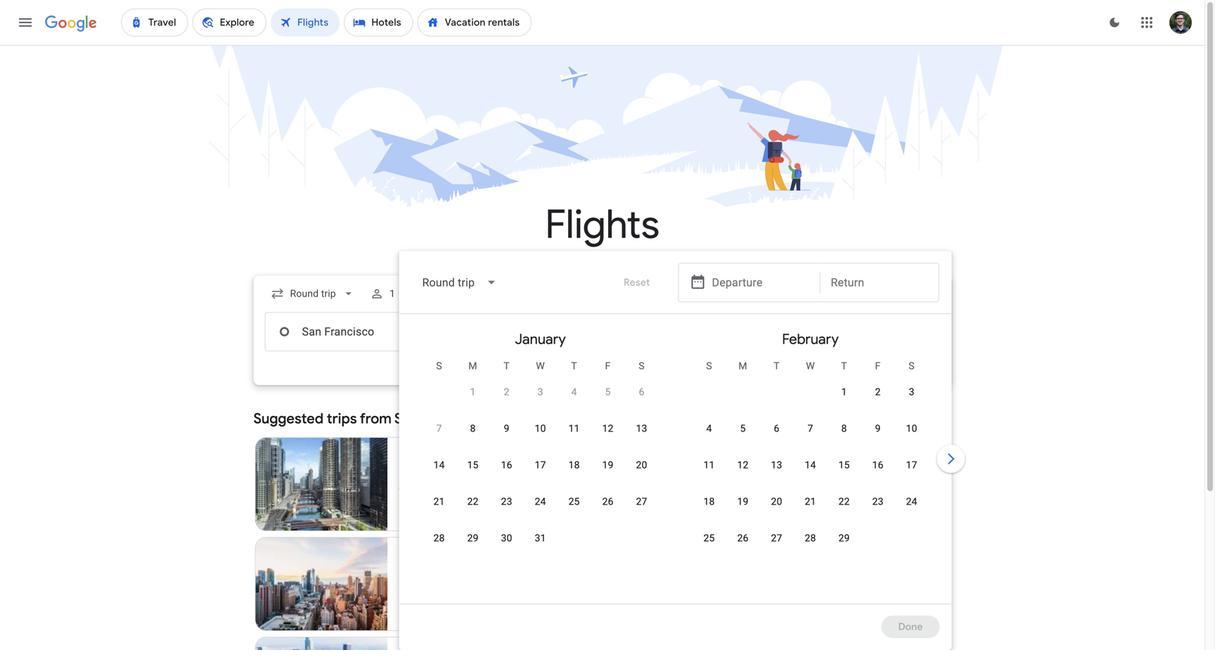 Task type: locate. For each thing, give the bounding box(es) containing it.
tue, jan 2 element
[[504, 385, 509, 399]]

2 2 button from the left
[[861, 385, 895, 419]]

27 inside february row group
[[771, 533, 782, 544]]

4 inside february row group
[[706, 423, 712, 435]]

31 button
[[523, 532, 557, 565]]

m inside january row group
[[468, 360, 477, 372]]

1 horizontal spatial 17
[[906, 459, 917, 471]]

0 horizontal spatial 7
[[436, 423, 442, 435]]

sun, feb 18 element
[[703, 495, 715, 509]]

2 9 from the left
[[875, 423, 881, 435]]

21 inside january row group
[[433, 496, 445, 508]]

22 for thu, feb 22 element
[[838, 496, 850, 508]]

14 button up the sun, jan 21 element
[[422, 458, 456, 492]]

10 inside january row group
[[535, 423, 546, 435]]

22 right wed, feb 21 element
[[838, 496, 850, 508]]

0 horizontal spatial 12 button
[[591, 422, 625, 456]]

14 for sun, jan 14 element
[[433, 459, 445, 471]]

22 button up mon, jan 29 element
[[456, 495, 490, 529]]

1 button for january
[[456, 385, 490, 419]]

16 for tue, jan 16 'element'
[[501, 459, 512, 471]]

row up fri, feb 9 element
[[827, 373, 928, 419]]

2 for february
[[875, 386, 881, 398]]

13 inside february row group
[[771, 459, 782, 471]]

m up mon, jan 1 element
[[468, 360, 477, 372]]

sun, feb 4 element
[[706, 422, 712, 436]]

28 for wed, feb 28 "element"
[[805, 533, 816, 544]]

2 24 from the left
[[906, 496, 917, 508]]

1 horizontal spatial 5
[[740, 423, 746, 435]]

7 button up wed, feb 14 element
[[793, 422, 827, 456]]

1
[[389, 288, 395, 300], [470, 386, 476, 398], [841, 386, 847, 398]]

18 button up thu, jan 25 element
[[557, 458, 591, 492]]

5
[[605, 386, 611, 398], [740, 423, 746, 435]]

t up thu, jan 4 element
[[571, 360, 577, 372]]

1 horizontal spatial 10
[[906, 423, 917, 435]]

6 left wed, feb 7 element
[[774, 423, 779, 435]]

2 10 from the left
[[906, 423, 917, 435]]

1 vertical spatial 11
[[703, 459, 715, 471]]

1 vertical spatial explore
[[839, 413, 874, 425]]

0 horizontal spatial 3
[[538, 386, 543, 398]]

1 7 from the left
[[436, 423, 442, 435]]

suggested trips from san francisco
[[253, 410, 485, 428]]

19 inside january row group
[[602, 459, 614, 471]]

23 inside february row group
[[872, 496, 884, 508]]

9
[[504, 423, 509, 435], [875, 423, 881, 435]]

wed, jan 31 element
[[535, 532, 546, 546]]

14 inside january row group
[[433, 459, 445, 471]]

9 left sat, feb 10 'element'
[[875, 423, 881, 435]]

Return text field
[[831, 264, 928, 302]]

9 inside february row group
[[875, 423, 881, 435]]

15
[[467, 459, 479, 471], [838, 459, 850, 471]]

0 horizontal spatial 7 button
[[422, 422, 456, 456]]

14 button
[[422, 458, 456, 492], [793, 458, 827, 492]]

6 inside january row group
[[639, 386, 644, 398]]

3 button inside february row group
[[895, 385, 928, 419]]

2 7 from the left
[[808, 423, 813, 435]]

0 vertical spatial 26
[[602, 496, 614, 508]]

21 button up wed, feb 28 "element"
[[793, 495, 827, 529]]

15 button
[[456, 458, 490, 492], [827, 458, 861, 492]]

25 inside february row group
[[703, 533, 715, 544]]

8 for thu, feb 8 "element"
[[841, 423, 847, 435]]

s up sat, feb 3 element
[[909, 360, 915, 372]]

1 23 button from the left
[[490, 495, 523, 529]]

0 vertical spatial 18
[[568, 459, 580, 471]]

1 horizontal spatial 7
[[808, 423, 813, 435]]

2 t from the left
[[571, 360, 577, 372]]

0 horizontal spatial 16
[[501, 459, 512, 471]]

28 right tue, feb 27 element
[[805, 533, 816, 544]]

2 9 button from the left
[[861, 422, 895, 456]]

17 button inside january row group
[[523, 458, 557, 492]]

20 inside february row group
[[771, 496, 782, 508]]

8 right wed, feb 7 element
[[841, 423, 847, 435]]

31
[[535, 533, 546, 544]]

20 for tue, feb 20 element
[[771, 496, 782, 508]]

1 f from the left
[[605, 360, 611, 372]]

12 left tue, feb 13 element
[[737, 459, 749, 471]]

24 button up 31
[[523, 495, 557, 529]]

18 button
[[557, 458, 591, 492], [692, 495, 726, 529]]

6 button
[[625, 385, 658, 419], [760, 422, 793, 456]]

19 for the mon, feb 19 element
[[737, 496, 749, 508]]

sun, feb 25 element
[[703, 532, 715, 546]]

1 horizontal spatial 23 button
[[861, 495, 895, 529]]

18 for thu, jan 18 element
[[568, 459, 580, 471]]

0 horizontal spatial 14 button
[[422, 458, 456, 492]]

5 for fri, jan 5 element at the bottom of the page
[[605, 386, 611, 398]]

1 horizontal spatial 29 button
[[827, 532, 861, 565]]

1 horizontal spatial 29
[[838, 533, 850, 544]]

6
[[639, 386, 644, 398], [774, 423, 779, 435]]

29 right wed, feb 28 "element"
[[838, 533, 850, 544]]

15 button up mon, jan 22 element
[[456, 458, 490, 492]]

1 vertical spatial departure text field
[[712, 313, 809, 351]]

24 for wed, jan 24 'element'
[[535, 496, 546, 508]]

16 button
[[490, 458, 523, 492], [861, 458, 895, 492]]

6 button up tue, feb 13 element
[[760, 422, 793, 456]]

sat, jan 27 element
[[636, 495, 647, 509]]

26
[[602, 496, 614, 508], [737, 533, 749, 544]]

1 horizontal spatial 28 button
[[793, 532, 827, 565]]

29 button
[[456, 532, 490, 565], [827, 532, 861, 565]]

18
[[568, 459, 580, 471], [703, 496, 715, 508]]

28 inside january row group
[[433, 533, 445, 544]]

0 horizontal spatial 22 button
[[456, 495, 490, 529]]

suggested
[[253, 410, 323, 428]]

1 16 button from the left
[[490, 458, 523, 492]]

24 inside january row group
[[535, 496, 546, 508]]

0 horizontal spatial 1
[[389, 288, 395, 300]]

tue, feb 20 element
[[771, 495, 782, 509]]

8 inside january row group
[[470, 423, 476, 435]]

13 right 'mon, feb 12' element
[[771, 459, 782, 471]]

0 horizontal spatial 27 button
[[625, 495, 658, 529]]

0 horizontal spatial 29
[[467, 533, 479, 544]]

19 button
[[591, 458, 625, 492], [726, 495, 760, 529]]

20 button up tue, feb 27 element
[[760, 495, 793, 529]]

m for february
[[738, 360, 747, 372]]

1 for february
[[841, 386, 847, 398]]

4 t from the left
[[841, 360, 847, 372]]

18 inside january row group
[[568, 459, 580, 471]]

0 horizontal spatial 28
[[433, 533, 445, 544]]

3
[[538, 386, 543, 398], [909, 386, 914, 398]]

3 for february
[[909, 386, 914, 398]]

28 button
[[422, 532, 456, 565], [793, 532, 827, 565]]

28 for the sun, jan 28 element
[[433, 533, 445, 544]]

1 horizontal spatial 6 button
[[760, 422, 793, 456]]

6 for the tue, feb 6 element
[[774, 423, 779, 435]]

2 for january
[[504, 386, 509, 398]]

1 horizontal spatial 14 button
[[793, 458, 827, 492]]

2 f from the left
[[875, 360, 881, 372]]

22 inside february row group
[[838, 496, 850, 508]]

4 left mon, feb 5 element
[[706, 423, 712, 435]]

14 left thu, feb 15 element
[[805, 459, 816, 471]]

0 horizontal spatial 5 button
[[591, 385, 625, 419]]

27 left wed, feb 28 "element"
[[771, 533, 782, 544]]

26 right thu, jan 25 element
[[602, 496, 614, 508]]

f inside january row group
[[605, 360, 611, 372]]

1 vertical spatial 19
[[737, 496, 749, 508]]

t
[[504, 360, 510, 372], [571, 360, 577, 372], [774, 360, 780, 372], [841, 360, 847, 372]]

4 button up sun, feb 11 'element' at the right bottom
[[692, 422, 726, 456]]

1 10 from the left
[[535, 423, 546, 435]]

4
[[571, 386, 577, 398], [706, 423, 712, 435]]

1 vertical spatial 11 button
[[692, 458, 726, 492]]

7 for wed, feb 7 element
[[808, 423, 813, 435]]

0 vertical spatial 11
[[568, 423, 580, 435]]

w
[[536, 360, 545, 372], [806, 360, 815, 372]]

1 9 from the left
[[504, 423, 509, 435]]

0 horizontal spatial 25
[[568, 496, 580, 508]]

thu, feb 8 element
[[841, 422, 847, 436]]

explore left sat, jan 6 element
[[595, 378, 629, 390]]

4 inside january row group
[[571, 386, 577, 398]]

14 for wed, feb 14 element
[[805, 459, 816, 471]]

0 vertical spatial 26 button
[[591, 495, 625, 529]]

0 vertical spatial 27
[[636, 496, 647, 508]]

26 button right thu, jan 25 element
[[591, 495, 625, 529]]

13 right fri, jan 12 element
[[636, 423, 647, 435]]

f up fri, feb 2 element
[[875, 360, 881, 372]]

2 button for january
[[490, 385, 523, 419]]

main menu image
[[17, 14, 34, 31]]

16 left wed, jan 17 'element' at the left bottom
[[501, 459, 512, 471]]

wed, feb 28 element
[[805, 532, 816, 546]]

27 for tue, feb 27 element
[[771, 533, 782, 544]]

new
[[399, 549, 422, 563]]

fri, feb 23 element
[[872, 495, 884, 509]]

19 inside february row group
[[737, 496, 749, 508]]

0 horizontal spatial 11 button
[[557, 422, 591, 456]]

20 inside january row group
[[636, 459, 647, 471]]

m inside february row group
[[738, 360, 747, 372]]

sat, feb 10 element
[[906, 422, 917, 436]]

2 17 from the left
[[906, 459, 917, 471]]

1 departure text field from the top
[[712, 264, 809, 302]]

1 9 button from the left
[[490, 422, 523, 456]]

9 inside january row group
[[504, 423, 509, 435]]

m
[[468, 360, 477, 372], [738, 360, 747, 372]]

28 up york
[[433, 533, 445, 544]]

23 for 'fri, feb 23' 'element'
[[872, 496, 884, 508]]

mon, feb 19 element
[[737, 495, 749, 509]]

11
[[568, 423, 580, 435], [703, 459, 715, 471]]

1 horizontal spatial 9 button
[[861, 422, 895, 456]]

17 button
[[523, 458, 557, 492], [895, 458, 928, 492]]

19 button up fri, jan 26 element
[[591, 458, 625, 492]]

22
[[467, 496, 479, 508], [838, 496, 850, 508]]

17 button up wed, jan 24 'element'
[[523, 458, 557, 492]]

1 1 button from the left
[[456, 385, 490, 419]]

5 inside january row group
[[605, 386, 611, 398]]

22 button up thu, feb 29 element
[[827, 495, 861, 529]]

10 inside february row group
[[906, 423, 917, 435]]

2 29 from the left
[[838, 533, 850, 544]]

0 horizontal spatial 10
[[535, 423, 546, 435]]

23 right thu, feb 22 element
[[872, 496, 884, 508]]

1 17 from the left
[[535, 459, 546, 471]]

1 t from the left
[[504, 360, 510, 372]]

20 button
[[625, 458, 658, 492], [760, 495, 793, 529]]

trips
[[327, 410, 357, 428]]

2 17 button from the left
[[895, 458, 928, 492]]

26 inside january row group
[[602, 496, 614, 508]]

fri, jan 19 element
[[602, 458, 614, 473]]

17 button inside february row group
[[895, 458, 928, 492]]

22 for mon, jan 22 element
[[467, 496, 479, 508]]

1 21 from the left
[[433, 496, 445, 508]]

sat, feb 3 element
[[909, 385, 914, 399]]

19
[[602, 459, 614, 471], [737, 496, 749, 508]]

2 2 from the left
[[875, 386, 881, 398]]

0 vertical spatial 18 button
[[557, 458, 591, 492]]

2 14 from the left
[[805, 459, 816, 471]]

17 inside january row group
[[535, 459, 546, 471]]

0 vertical spatial 11 button
[[557, 422, 591, 456]]

1 horizontal spatial 3 button
[[895, 385, 928, 419]]

1 button
[[364, 277, 420, 311]]

m for january
[[468, 360, 477, 372]]

2 15 from the left
[[838, 459, 850, 471]]

2 button inside january row group
[[490, 385, 523, 419]]

5 right sun, feb 4 element
[[740, 423, 746, 435]]

w for january
[[536, 360, 545, 372]]

30
[[501, 533, 512, 544]]

8 button up mon, jan 15 element
[[456, 422, 490, 456]]

29 button right wed, feb 28 "element"
[[827, 532, 861, 565]]

1 vertical spatial 25
[[703, 533, 715, 544]]

0 horizontal spatial 10 button
[[523, 422, 557, 456]]

0 horizontal spatial explore
[[595, 378, 629, 390]]

wed, jan 17 element
[[535, 458, 546, 473]]

0 horizontal spatial 9 button
[[490, 422, 523, 456]]

t up thu, feb 1 element
[[841, 360, 847, 372]]

grid
[[405, 320, 945, 612]]

sun, feb 11 element
[[703, 458, 715, 473]]

fri, feb 9 element
[[875, 422, 881, 436]]

explore inside explore destinations button
[[839, 413, 874, 425]]

None field
[[411, 266, 508, 300], [265, 281, 361, 307], [411, 266, 508, 300], [265, 281, 361, 307]]

1 14 button from the left
[[422, 458, 456, 492]]

explore for explore
[[595, 378, 629, 390]]

26 button left tue, feb 27 element
[[726, 532, 760, 565]]

0 horizontal spatial 2
[[504, 386, 509, 398]]

9 button up the "fri, feb 16" "element"
[[861, 422, 895, 456]]

1 horizontal spatial 21 button
[[793, 495, 827, 529]]

5 button up fri, jan 12 element
[[591, 385, 625, 419]]

23
[[501, 496, 512, 508], [872, 496, 884, 508]]

3 button up sat, feb 10 'element'
[[895, 385, 928, 419]]

25 right wed, jan 24 'element'
[[568, 496, 580, 508]]

16 inside february row group
[[872, 459, 884, 471]]

7 button
[[422, 422, 456, 456], [793, 422, 827, 456]]

1 14 from the left
[[433, 459, 445, 471]]

21
[[433, 496, 445, 508], [805, 496, 816, 508]]

30 button
[[490, 532, 523, 565]]

1 vertical spatial 12
[[737, 459, 749, 471]]

2 w from the left
[[806, 360, 815, 372]]

1 10 button from the left
[[523, 422, 557, 456]]

1 inside january row group
[[470, 386, 476, 398]]

25 for sun, feb 25 element on the right of the page
[[703, 533, 715, 544]]

Departure text field
[[712, 264, 809, 302], [712, 313, 809, 351]]

14 right apr
[[433, 459, 445, 471]]

21 inside february row group
[[805, 496, 816, 508]]

13 button
[[625, 422, 658, 456], [760, 458, 793, 492]]

14 button up wed, feb 21 element
[[793, 458, 827, 492]]

0 vertical spatial 19
[[602, 459, 614, 471]]

16 right thu, feb 15 element
[[872, 459, 884, 471]]

29 inside january row group
[[467, 533, 479, 544]]

francisco
[[422, 410, 485, 428]]

mon, jan 1 element
[[470, 385, 476, 399]]

row up wed, jan 24 'element'
[[422, 452, 658, 492]]

0 horizontal spatial 6
[[639, 386, 644, 398]]

28
[[433, 533, 445, 544], [805, 533, 816, 544]]

row containing 25
[[692, 525, 861, 565]]

1 horizontal spatial 17 button
[[895, 458, 928, 492]]

4 for sun, feb 4 element
[[706, 423, 712, 435]]

f
[[605, 360, 611, 372], [875, 360, 881, 372]]

january
[[515, 330, 566, 348]]

3 button for february
[[895, 385, 928, 419]]

thu, feb 1 element
[[841, 385, 847, 399]]

apr
[[399, 464, 415, 476]]

17 for sat, feb 17 "element"
[[906, 459, 917, 471]]

21 left thu, feb 22 element
[[805, 496, 816, 508]]

1 vertical spatial 20
[[771, 496, 782, 508]]

1 17 button from the left
[[523, 458, 557, 492]]

1 button for february
[[827, 385, 861, 419]]

11 left fri, jan 12 element
[[568, 423, 580, 435]]

12 inside february row group
[[737, 459, 749, 471]]

15 inside february row group
[[838, 459, 850, 471]]

0 horizontal spatial 26
[[602, 496, 614, 508]]

2 22 button from the left
[[827, 495, 861, 529]]

sat, jan 6 element
[[639, 385, 644, 399]]

9 right mon, jan 8 element
[[504, 423, 509, 435]]

23 button up 30
[[490, 495, 523, 529]]

14
[[433, 459, 445, 471], [805, 459, 816, 471]]

2 3 from the left
[[909, 386, 914, 398]]

t up the tue, feb 6 element
[[774, 360, 780, 372]]

row
[[456, 373, 658, 419], [827, 373, 928, 419], [422, 416, 658, 456], [692, 416, 928, 456], [422, 452, 658, 492], [692, 452, 928, 492], [422, 489, 658, 529], [692, 489, 928, 529], [422, 525, 557, 565], [692, 525, 861, 565]]

12 left sat, jan 13 element
[[602, 423, 614, 435]]

explore for explore destinations
[[839, 413, 874, 425]]

20 button up sat, jan 27 "element"
[[625, 458, 658, 492]]

1 button up thu, feb 8 "element"
[[827, 385, 861, 419]]

row up wed, feb 21 element
[[692, 452, 928, 492]]

2 up explore destinations button
[[875, 386, 881, 398]]

16 inside january row group
[[501, 459, 512, 471]]

3 s from the left
[[706, 360, 712, 372]]

1 horizontal spatial 26
[[737, 533, 749, 544]]

grid containing january
[[405, 320, 945, 612]]

24 button right 'fri, feb 23' 'element'
[[895, 495, 928, 529]]

1 horizontal spatial 19
[[737, 496, 749, 508]]

1 horizontal spatial 4
[[706, 423, 712, 435]]

1 2 from the left
[[504, 386, 509, 398]]

1 vertical spatial 26 button
[[726, 532, 760, 565]]

0 horizontal spatial 16 button
[[490, 458, 523, 492]]

7 right the tue, feb 6 element
[[808, 423, 813, 435]]

25 left mon, feb 26 element
[[703, 533, 715, 544]]

27 button right fri, jan 26 element
[[625, 495, 658, 529]]

7
[[436, 423, 442, 435], [808, 423, 813, 435]]

16 button inside january row group
[[490, 458, 523, 492]]

6 button up sat, jan 13 element
[[625, 385, 658, 419]]

wed, feb 21 element
[[805, 495, 816, 509]]

1 horizontal spatial 10 button
[[895, 422, 928, 456]]

27 button left wed, feb 28 "element"
[[760, 532, 793, 565]]

2 23 button from the left
[[861, 495, 895, 529]]

2 departure text field from the top
[[712, 313, 809, 351]]

1 button
[[456, 385, 490, 419], [827, 385, 861, 419]]

1 w from the left
[[536, 360, 545, 372]]

wed, feb 7 element
[[808, 422, 813, 436]]

26 button
[[591, 495, 625, 529], [726, 532, 760, 565]]

10
[[535, 423, 546, 435], [906, 423, 917, 435]]

None text field
[[265, 312, 463, 352]]

2 16 button from the left
[[861, 458, 895, 492]]

15 left tue, jan 16 'element'
[[467, 459, 479, 471]]

17 button up sat, feb 24 element
[[895, 458, 928, 492]]

24 for sat, feb 24 element
[[906, 496, 917, 508]]

19 right thu, jan 18 element
[[602, 459, 614, 471]]

sun, jan 7 element
[[436, 422, 442, 436]]

7 for sun, jan 7 'element'
[[436, 423, 442, 435]]

2 22 from the left
[[838, 496, 850, 508]]

2 23 from the left
[[872, 496, 884, 508]]

1 horizontal spatial 25 button
[[692, 532, 726, 565]]

24
[[535, 496, 546, 508], [906, 496, 917, 508]]

1 15 from the left
[[467, 459, 479, 471]]

19 button up mon, feb 26 element
[[726, 495, 760, 529]]

27 button
[[625, 495, 658, 529], [760, 532, 793, 565]]

24 inside february row group
[[906, 496, 917, 508]]

2 horizontal spatial 1
[[841, 386, 847, 398]]

13 inside january row group
[[636, 423, 647, 435]]

2 button up tue, jan 9 'element'
[[490, 385, 523, 419]]

18 inside february row group
[[703, 496, 715, 508]]

row up wed, jan 10 element
[[456, 373, 658, 419]]

29 left 30
[[467, 533, 479, 544]]

28 inside february row group
[[805, 533, 816, 544]]

23 left wed, jan 24 'element'
[[501, 496, 512, 508]]

1 8 from the left
[[470, 423, 476, 435]]

tue, feb 13 element
[[771, 458, 782, 473]]

12 button up fri, jan 19 element
[[591, 422, 625, 456]]

0 vertical spatial 6 button
[[625, 385, 658, 419]]

1 22 from the left
[[467, 496, 479, 508]]

tue, feb 6 element
[[774, 422, 779, 436]]

10 button up wed, jan 17 'element' at the left bottom
[[523, 422, 557, 456]]

11 inside february row group
[[703, 459, 715, 471]]

21 button up the sun, jan 28 element
[[422, 495, 456, 529]]

w inside february row group
[[806, 360, 815, 372]]

24 button
[[523, 495, 557, 529], [895, 495, 928, 529]]

23 button
[[490, 495, 523, 529], [861, 495, 895, 529]]

10 button
[[523, 422, 557, 456], [895, 422, 928, 456]]

7 inside february row group
[[808, 423, 813, 435]]

10 right tue, jan 9 'element'
[[535, 423, 546, 435]]

8 button up thu, feb 15 element
[[827, 422, 861, 456]]

0 horizontal spatial 22
[[467, 496, 479, 508]]

11 button
[[557, 422, 591, 456], [692, 458, 726, 492]]

13 button up the sat, jan 20 element
[[625, 422, 658, 456]]

1 inside february row group
[[841, 386, 847, 398]]

0 horizontal spatial 15 button
[[456, 458, 490, 492]]

january row group
[[405, 320, 675, 598]]

1 horizontal spatial w
[[806, 360, 815, 372]]

thu, feb 22 element
[[838, 495, 850, 509]]

0 vertical spatial 20
[[636, 459, 647, 471]]

1 horizontal spatial 18
[[703, 496, 715, 508]]

0 horizontal spatial 1 button
[[456, 385, 490, 419]]

1 horizontal spatial 22 button
[[827, 495, 861, 529]]

w inside january row group
[[536, 360, 545, 372]]

2 28 button from the left
[[793, 532, 827, 565]]

w down february in the right bottom of the page
[[806, 360, 815, 372]]

15 inside january row group
[[467, 459, 479, 471]]

1 horizontal spatial 8
[[841, 423, 847, 435]]

8 inside february row group
[[841, 423, 847, 435]]

0 vertical spatial 5 button
[[591, 385, 625, 419]]

s
[[436, 360, 442, 372], [639, 360, 645, 372], [706, 360, 712, 372], [909, 360, 915, 372]]

26 left tue, feb 27 element
[[737, 533, 749, 544]]

0 horizontal spatial m
[[468, 360, 477, 372]]

1 horizontal spatial 1 button
[[827, 385, 861, 419]]

sun, jan 28 element
[[433, 532, 445, 546]]

9 for tue, jan 9 'element'
[[504, 423, 509, 435]]

16
[[501, 459, 512, 471], [872, 459, 884, 471]]

16 button inside february row group
[[861, 458, 895, 492]]

27 inside january row group
[[636, 496, 647, 508]]

tue, feb 27 element
[[771, 532, 782, 546]]

2 8 button from the left
[[827, 422, 861, 456]]

3 inside january row group
[[538, 386, 543, 398]]

1 vertical spatial 5
[[740, 423, 746, 435]]

2 24 button from the left
[[895, 495, 928, 529]]

0 horizontal spatial 12
[[602, 423, 614, 435]]

1 m from the left
[[468, 360, 477, 372]]

fri, jan 5 element
[[605, 385, 611, 399]]

11 inside january row group
[[568, 423, 580, 435]]

8 right sun, jan 7 'element'
[[470, 423, 476, 435]]

5 button up 'mon, feb 12' element
[[726, 422, 760, 456]]

25 inside january row group
[[568, 496, 580, 508]]

5 button
[[591, 385, 625, 419], [726, 422, 760, 456]]

2 s from the left
[[639, 360, 645, 372]]

29 inside february row group
[[838, 533, 850, 544]]

1 24 from the left
[[535, 496, 546, 508]]

8
[[470, 423, 476, 435], [841, 423, 847, 435]]

10 right fri, feb 9 element
[[906, 423, 917, 435]]

f inside row group
[[875, 360, 881, 372]]

1 24 button from the left
[[523, 495, 557, 529]]

15 for thu, feb 15 element
[[838, 459, 850, 471]]

0 horizontal spatial 19 button
[[591, 458, 625, 492]]

w up "wed, jan 3" element
[[536, 360, 545, 372]]

chicago
[[399, 449, 443, 463]]

7 inside january row group
[[436, 423, 442, 435]]

1 vertical spatial 18
[[703, 496, 715, 508]]

0 horizontal spatial 24 button
[[523, 495, 557, 529]]

2 inside february row group
[[875, 386, 881, 398]]

1 vertical spatial 4
[[706, 423, 712, 435]]

1 horizontal spatial 20 button
[[760, 495, 793, 529]]

25
[[568, 496, 580, 508], [703, 533, 715, 544]]

2 1 button from the left
[[827, 385, 861, 419]]

2 21 button from the left
[[793, 495, 827, 529]]

0 horizontal spatial 19
[[602, 459, 614, 471]]

0 vertical spatial 20 button
[[625, 458, 658, 492]]

mon, jan 15 element
[[467, 458, 479, 473]]

13
[[636, 423, 647, 435], [771, 459, 782, 471]]

17
[[535, 459, 546, 471], [906, 459, 917, 471]]

0 horizontal spatial 29 button
[[456, 532, 490, 565]]

1 vertical spatial 13
[[771, 459, 782, 471]]

6 right fri, jan 5 element at the bottom of the page
[[639, 386, 644, 398]]

23 button right thu, feb 22 element
[[861, 495, 895, 529]]

2 8 from the left
[[841, 423, 847, 435]]

12
[[602, 423, 614, 435], [737, 459, 749, 471]]

4 button
[[557, 385, 591, 419], [692, 422, 726, 456]]

feb 4 – 13
[[399, 564, 446, 576]]

1 23 from the left
[[501, 496, 512, 508]]

11 button up thu, jan 18 element
[[557, 422, 591, 456]]

2 21 from the left
[[805, 496, 816, 508]]

mon, jan 22 element
[[467, 495, 479, 509]]

2 m from the left
[[738, 360, 747, 372]]

1 16 from the left
[[501, 459, 512, 471]]

12 inside january row group
[[602, 423, 614, 435]]

1 vertical spatial 5 button
[[726, 422, 760, 456]]

row down mon, jan 22 element
[[422, 525, 557, 565]]

explore
[[595, 378, 629, 390], [839, 413, 874, 425]]

25 button
[[557, 495, 591, 529], [692, 532, 726, 565]]

11 left 'mon, feb 12' element
[[703, 459, 715, 471]]

21 button
[[422, 495, 456, 529], [793, 495, 827, 529]]

1 horizontal spatial 12
[[737, 459, 749, 471]]

2 button for february
[[861, 385, 895, 419]]

san
[[394, 410, 418, 428]]

14 inside february row group
[[805, 459, 816, 471]]

12 button
[[591, 422, 625, 456], [726, 458, 760, 492]]

m up mon, feb 5 element
[[738, 360, 747, 372]]

1 28 from the left
[[433, 533, 445, 544]]

27
[[636, 496, 647, 508], [771, 533, 782, 544]]

row containing 4
[[692, 416, 928, 456]]

22 button
[[456, 495, 490, 529], [827, 495, 861, 529]]

mon, feb 26 element
[[737, 532, 749, 546]]

2
[[504, 386, 509, 398], [875, 386, 881, 398]]

20
[[636, 459, 647, 471], [771, 496, 782, 508]]

3 button
[[523, 385, 557, 419], [895, 385, 928, 419]]

2 28 from the left
[[805, 533, 816, 544]]

explore inside button
[[595, 378, 629, 390]]

1 vertical spatial 27 button
[[760, 532, 793, 565]]

22 inside january row group
[[467, 496, 479, 508]]

0 horizontal spatial 13 button
[[625, 422, 658, 456]]

row up wed, feb 28 "element"
[[692, 489, 928, 529]]

3 inside february row group
[[909, 386, 914, 398]]

2 7 button from the left
[[793, 422, 827, 456]]

1 horizontal spatial 27 button
[[760, 532, 793, 565]]

29
[[467, 533, 479, 544], [838, 533, 850, 544]]

2 16 from the left
[[872, 459, 884, 471]]

2 inside january row group
[[504, 386, 509, 398]]

17 inside february row group
[[906, 459, 917, 471]]

1 2 button from the left
[[490, 385, 523, 419]]

18 right wed, jan 17 'element' at the left bottom
[[568, 459, 580, 471]]

24 right 'fri, feb 23' 'element'
[[906, 496, 917, 508]]

0 vertical spatial 12
[[602, 423, 614, 435]]

2 3 button from the left
[[895, 385, 928, 419]]

0 vertical spatial departure text field
[[712, 264, 809, 302]]

1 3 from the left
[[538, 386, 543, 398]]

15 left the "fri, feb 16" "element"
[[838, 459, 850, 471]]

1 horizontal spatial f
[[875, 360, 881, 372]]

18 left the mon, feb 19 element
[[703, 496, 715, 508]]

5 inside february row group
[[740, 423, 746, 435]]

22 right the sun, jan 21 element
[[467, 496, 479, 508]]

0 horizontal spatial 4
[[571, 386, 577, 398]]

2 button inside february row group
[[861, 385, 895, 419]]

7 button up sun, jan 14 element
[[422, 422, 456, 456]]

6 inside february row group
[[774, 423, 779, 435]]

9 button
[[490, 422, 523, 456], [861, 422, 895, 456]]

23 inside january row group
[[501, 496, 512, 508]]

0 vertical spatial 19 button
[[591, 458, 625, 492]]

1 3 button from the left
[[523, 385, 557, 419]]

1 horizontal spatial 8 button
[[827, 422, 861, 456]]

2 button
[[490, 385, 523, 419], [861, 385, 895, 419]]

2 14 button from the left
[[793, 458, 827, 492]]

1 29 from the left
[[467, 533, 479, 544]]

sat, feb 24 element
[[906, 495, 917, 509]]

17 right tue, jan 16 'element'
[[535, 459, 546, 471]]

0 horizontal spatial 18 button
[[557, 458, 591, 492]]

26 inside february row group
[[737, 533, 749, 544]]

25 button left mon, feb 26 element
[[692, 532, 726, 565]]

8 button
[[456, 422, 490, 456], [827, 422, 861, 456]]



Task type: vqa. For each thing, say whether or not it's contained in the screenshot.


Task type: describe. For each thing, give the bounding box(es) containing it.
17 for wed, jan 17 'element' at the left bottom
[[535, 459, 546, 471]]

2 10 button from the left
[[895, 422, 928, 456]]

row containing 11
[[692, 452, 928, 492]]

21 for wed, feb 21 element
[[805, 496, 816, 508]]

0 horizontal spatial 20 button
[[625, 458, 658, 492]]

3 t from the left
[[774, 360, 780, 372]]

1 inside popup button
[[389, 288, 395, 300]]

1 horizontal spatial 11 button
[[692, 458, 726, 492]]

21 for the sun, jan 21 element
[[433, 496, 445, 508]]

2 29 button from the left
[[827, 532, 861, 565]]

29 for thu, feb 29 element
[[838, 533, 850, 544]]

fri, feb 2 element
[[875, 385, 881, 399]]

0 horizontal spatial 6 button
[[625, 385, 658, 419]]

sun, jan 14 element
[[433, 458, 445, 473]]

w for february
[[806, 360, 815, 372]]

4 s from the left
[[909, 360, 915, 372]]

thu, feb 29 element
[[838, 532, 850, 546]]

1 21 button from the left
[[422, 495, 456, 529]]

27 for sat, jan 27 "element"
[[636, 496, 647, 508]]

3 button for january
[[523, 385, 557, 419]]

fri, jan 12 element
[[602, 422, 614, 436]]

8 for mon, jan 8 element
[[470, 423, 476, 435]]

thu, jan 18 element
[[568, 458, 580, 473]]

row containing 18
[[692, 489, 928, 529]]

feb
[[399, 564, 415, 576]]

tue, jan 16 element
[[501, 458, 512, 473]]

1 s from the left
[[436, 360, 442, 372]]

thu, jan 4 element
[[571, 385, 577, 399]]

1 horizontal spatial 19 button
[[726, 495, 760, 529]]

flights
[[545, 200, 659, 250]]

wed, jan 10 element
[[535, 422, 546, 436]]

1 15 button from the left
[[456, 458, 490, 492]]

tue, jan 9 element
[[504, 422, 509, 436]]

4 – 13
[[418, 564, 446, 576]]

destinations
[[876, 413, 934, 425]]

1 vertical spatial 20 button
[[760, 495, 793, 529]]

12 for fri, jan 12 element
[[602, 423, 614, 435]]

f for january
[[605, 360, 611, 372]]

0 vertical spatial 27 button
[[625, 495, 658, 529]]

13 for tue, feb 13 element
[[771, 459, 782, 471]]

1 vertical spatial 6 button
[[760, 422, 793, 456]]

20 – 27
[[417, 464, 451, 476]]

11 for thu, jan 11 element
[[568, 423, 580, 435]]

1 horizontal spatial 18 button
[[692, 495, 726, 529]]

18 for sun, feb 18 element
[[703, 496, 715, 508]]

1 29 button from the left
[[456, 532, 490, 565]]

tue, jan 30 element
[[501, 532, 512, 546]]

next image
[[934, 442, 968, 476]]

1 for january
[[470, 386, 476, 398]]

2 15 button from the left
[[827, 458, 861, 492]]

26 for fri, jan 26 element
[[602, 496, 614, 508]]

0 vertical spatial 13 button
[[625, 422, 658, 456]]

york
[[425, 549, 448, 563]]

chicago apr 20 – 27
[[399, 449, 451, 476]]

13 for sat, jan 13 element
[[636, 423, 647, 435]]

thu, jan 11 element
[[568, 422, 580, 436]]

row containing 7
[[422, 416, 658, 456]]

1 vertical spatial 13 button
[[760, 458, 793, 492]]

row containing 21
[[422, 489, 658, 529]]

february
[[782, 330, 839, 348]]

Flight search field
[[242, 251, 968, 650]]

row containing 14
[[422, 452, 658, 492]]

0 vertical spatial 4 button
[[557, 385, 591, 419]]

1 7 button from the left
[[422, 422, 456, 456]]

explore destinations button
[[822, 408, 951, 430]]

1 8 button from the left
[[456, 422, 490, 456]]

from
[[360, 410, 392, 428]]

1 horizontal spatial 5 button
[[726, 422, 760, 456]]

16 for the "fri, feb 16" "element"
[[872, 459, 884, 471]]

fri, feb 16 element
[[872, 458, 884, 473]]

29 for mon, jan 29 element
[[467, 533, 479, 544]]

fri, jan 26 element
[[602, 495, 614, 509]]

Return text field
[[831, 313, 928, 351]]

1 28 button from the left
[[422, 532, 456, 565]]

1 22 button from the left
[[456, 495, 490, 529]]

25 button inside january row group
[[557, 495, 591, 529]]

wed, jan 24 element
[[535, 495, 546, 509]]

25 for thu, jan 25 element
[[568, 496, 580, 508]]

thu, feb 15 element
[[838, 458, 850, 473]]

5 for mon, feb 5 element
[[740, 423, 746, 435]]

26 for mon, feb 26 element
[[737, 533, 749, 544]]

tue, jan 23 element
[[501, 495, 512, 509]]

4 for thu, jan 4 element
[[571, 386, 577, 398]]

sat, feb 17 element
[[906, 458, 917, 473]]

6 for sat, jan 6 element
[[639, 386, 644, 398]]

1 horizontal spatial 12 button
[[726, 458, 760, 492]]

sat, jan 13 element
[[636, 422, 647, 436]]

mon, jan 29 element
[[467, 532, 479, 546]]

mon, feb 12 element
[[737, 458, 749, 473]]

grid inside flight search box
[[405, 320, 945, 612]]

9 for fri, feb 9 element
[[875, 423, 881, 435]]

15 for mon, jan 15 element
[[467, 459, 479, 471]]

mon, feb 5 element
[[740, 422, 746, 436]]

1 vertical spatial 4 button
[[692, 422, 726, 456]]

11 for sun, feb 11 'element' at the right bottom
[[703, 459, 715, 471]]

f for february
[[875, 360, 881, 372]]

sun, jan 21 element
[[433, 495, 445, 509]]

february row group
[[675, 320, 945, 598]]

sat, jan 20 element
[[636, 458, 647, 473]]

explore button
[[564, 370, 641, 398]]

suggested trips from san francisco region
[[253, 402, 951, 650]]

thu, jan 25 element
[[568, 495, 580, 509]]

explore destinations
[[839, 413, 934, 425]]

wed, jan 3 element
[[538, 385, 543, 399]]

row containing 28
[[422, 525, 557, 565]]

23 for tue, jan 23 element
[[501, 496, 512, 508]]

19 for fri, jan 19 element
[[602, 459, 614, 471]]

1 horizontal spatial 26 button
[[726, 532, 760, 565]]

mon, jan 8 element
[[470, 422, 476, 436]]

0 vertical spatial 12 button
[[591, 422, 625, 456]]

10 for sat, feb 10 'element'
[[906, 423, 917, 435]]

25 button inside february row group
[[692, 532, 726, 565]]

12 for 'mon, feb 12' element
[[737, 459, 749, 471]]

3 for january
[[538, 386, 543, 398]]

new york
[[399, 549, 448, 563]]

wed, feb 14 element
[[805, 458, 816, 473]]

20 for the sat, jan 20 element
[[636, 459, 647, 471]]

10 for wed, jan 10 element
[[535, 423, 546, 435]]

change appearance image
[[1098, 6, 1131, 39]]



